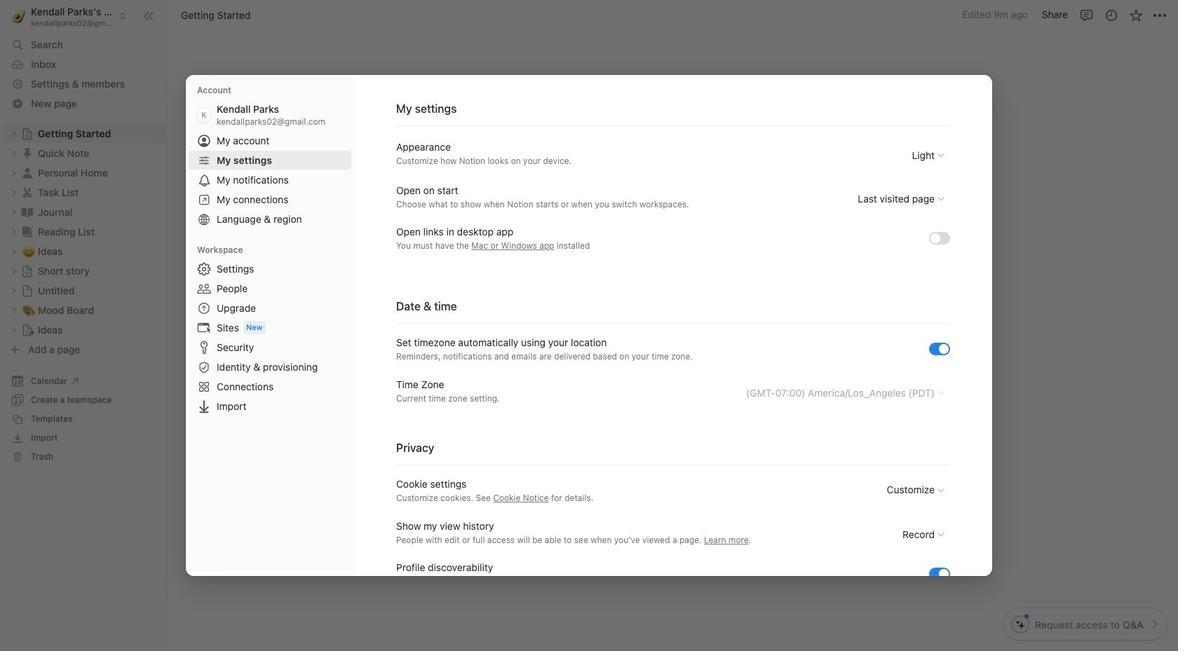 Task type: describe. For each thing, give the bounding box(es) containing it.
updates image
[[1105, 8, 1119, 22]]

👉 image
[[427, 441, 441, 459]]

close sidebar image
[[143, 10, 154, 21]]

favorite image
[[1129, 8, 1143, 22]]

comments image
[[1080, 8, 1094, 22]]



Task type: vqa. For each thing, say whether or not it's contained in the screenshot.
fourth Open icon from the top
no



Task type: locate. For each thing, give the bounding box(es) containing it.
👋 image
[[427, 154, 441, 173]]

🥑 image
[[12, 7, 25, 25]]



